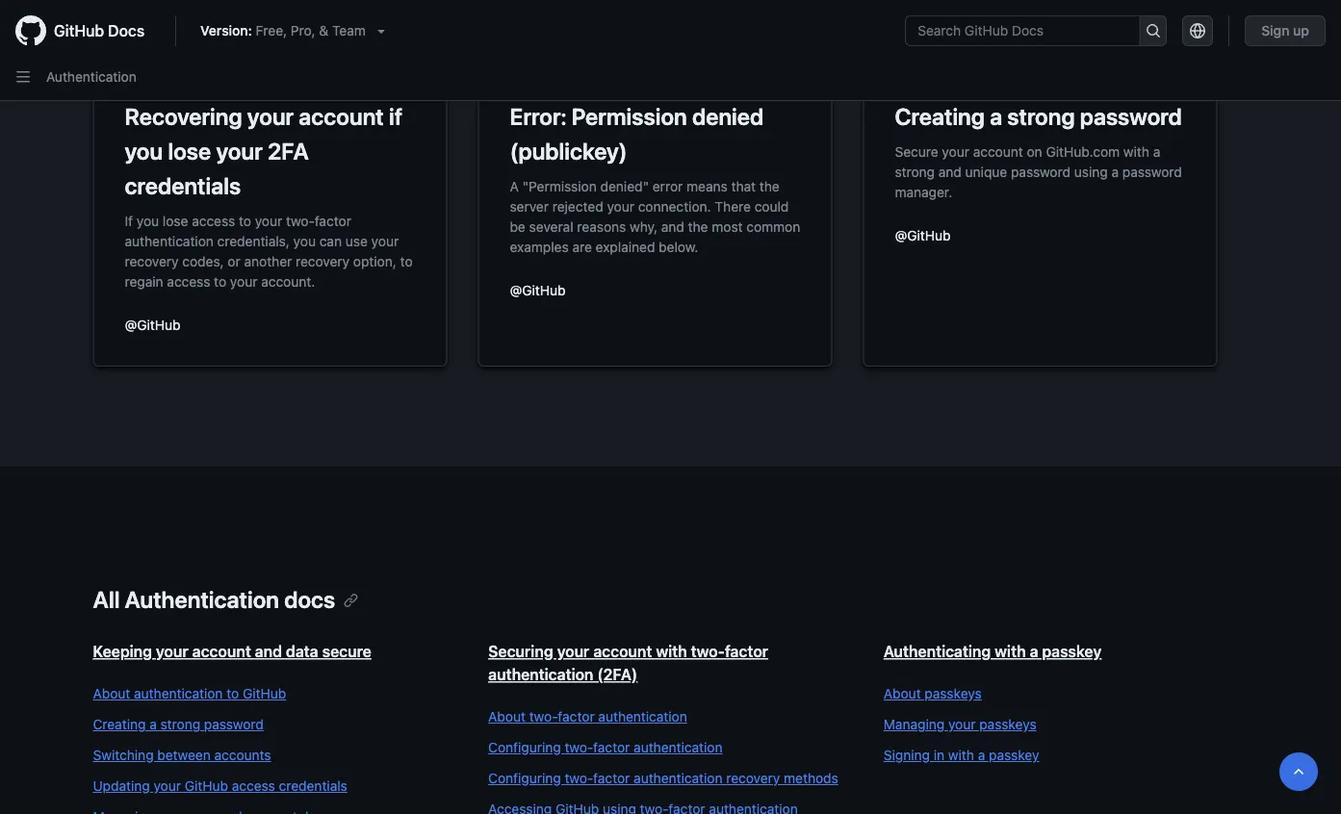 Task type: locate. For each thing, give the bounding box(es) containing it.
0 horizontal spatial github
[[54, 22, 104, 40]]

switching
[[93, 748, 154, 764]]

configuring down about two-factor authentication on the bottom
[[488, 740, 561, 756]]

authentication up the codes,
[[125, 233, 214, 249]]

your down "or"
[[230, 273, 258, 289]]

0 vertical spatial the
[[760, 178, 780, 194]]

1 vertical spatial creating
[[93, 717, 146, 733]]

account inside recovering your account if you lose your 2fa credentials
[[299, 103, 384, 130]]

and inside a "permission denied" error means that the server rejected your connection. there could be several reasons why, and the most common examples are explained below.
[[661, 219, 685, 234]]

lose down the recovering
[[168, 138, 211, 165]]

2 horizontal spatial recovery
[[726, 771, 780, 787]]

two- inside configuring two-factor authentication link
[[565, 740, 593, 756]]

securing
[[488, 643, 553, 661]]

credentials up if
[[125, 172, 241, 199]]

and
[[939, 164, 962, 180], [661, 219, 685, 234], [255, 643, 282, 661]]

None search field
[[905, 15, 1167, 46]]

credentials,
[[217, 233, 290, 249]]

password up github.com
[[1080, 103, 1182, 130]]

none search field inside main banner
[[905, 15, 1167, 46]]

are
[[572, 239, 592, 255]]

0 vertical spatial @github
[[895, 227, 951, 243]]

two- for configuring two-factor authentication
[[565, 740, 593, 756]]

github down between
[[185, 779, 228, 794]]

access
[[192, 213, 235, 229], [167, 273, 210, 289], [232, 779, 275, 794]]

with right github.com
[[1124, 143, 1150, 159]]

0 vertical spatial passkey
[[1042, 643, 1102, 661]]

two- inside about two-factor authentication link
[[529, 709, 558, 725]]

another
[[244, 253, 292, 269]]

lose
[[168, 138, 211, 165], [163, 213, 188, 229]]

a
[[990, 103, 1003, 130], [1153, 143, 1161, 159], [1112, 164, 1119, 180], [1030, 643, 1039, 661], [149, 717, 157, 733], [978, 748, 985, 764]]

strong up switching between accounts
[[160, 717, 200, 733]]

two- up credentials,
[[286, 213, 315, 229]]

authentication up 'keeping your account and data secure'
[[125, 586, 279, 613]]

the up could
[[760, 178, 780, 194]]

account for if
[[299, 103, 384, 130]]

0 horizontal spatial and
[[255, 643, 282, 661]]

1 horizontal spatial the
[[760, 178, 780, 194]]

recovery down can
[[296, 253, 350, 269]]

recovery inside configuring two-factor authentication recovery methods link
[[726, 771, 780, 787]]

your inside a "permission denied" error means that the server rejected your connection. there could be several reasons why, and the most common examples are explained below.
[[607, 198, 635, 214]]

strong inside "secure your account on github.com with a strong and unique password using a password manager."
[[895, 164, 935, 180]]

authentication up configuring two-factor authentication link
[[598, 709, 687, 725]]

account.
[[261, 273, 315, 289]]

0 vertical spatial you
[[125, 138, 163, 165]]

sign up link
[[1245, 15, 1326, 46]]

configuring for configuring two-factor authentication
[[488, 740, 561, 756]]

a up unique at right
[[990, 103, 1003, 130]]

secure your account on github.com with a strong and unique password using a password manager.
[[895, 143, 1182, 200]]

your
[[247, 103, 294, 130], [216, 138, 263, 165], [942, 143, 970, 159], [607, 198, 635, 214], [255, 213, 282, 229], [371, 233, 399, 249], [230, 273, 258, 289], [156, 643, 189, 661], [557, 643, 590, 661], [949, 717, 976, 733], [154, 779, 181, 794]]

password down on at the top of the page
[[1011, 164, 1071, 180]]

lose inside if you lose access to your two-factor authentication credentials, you can use your recovery codes, or another recovery option, to regain access to your account.
[[163, 213, 188, 229]]

with inside "secure your account on github.com with a strong and unique password using a password manager."
[[1124, 143, 1150, 159]]

with up about two-factor authentication link
[[656, 643, 687, 661]]

your inside "secure your account on github.com with a strong and unique password using a password manager."
[[942, 143, 970, 159]]

2fa
[[268, 138, 309, 165]]

1 vertical spatial creating a strong password
[[93, 717, 264, 733]]

about authentication to github link
[[93, 685, 450, 704]]

and down connection.
[[661, 219, 685, 234]]

0 horizontal spatial recovery
[[125, 253, 179, 269]]

error:
[[510, 103, 567, 130]]

passkey up about passkeys link
[[1042, 643, 1102, 661]]

two- down about two-factor authentication on the bottom
[[565, 740, 593, 756]]

passkey down managing your passkeys link
[[989, 748, 1040, 764]]

0 horizontal spatial @github
[[125, 317, 181, 333]]

or
[[228, 253, 240, 269]]

1 vertical spatial @github
[[510, 282, 566, 298]]

authentication link
[[46, 69, 136, 85]]

github inside 'link'
[[54, 22, 104, 40]]

account inside securing your account with two-factor authentication (2fa)
[[593, 643, 652, 661]]

2 vertical spatial and
[[255, 643, 282, 661]]

creating
[[895, 103, 985, 130], [93, 717, 146, 733]]

accounts
[[214, 748, 271, 764]]

common
[[747, 219, 801, 234]]

1 vertical spatial passkey
[[989, 748, 1040, 764]]

access down accounts
[[232, 779, 275, 794]]

0 horizontal spatial credentials
[[125, 172, 241, 199]]

recovery
[[125, 253, 179, 269], [296, 253, 350, 269], [726, 771, 780, 787]]

configuring down configuring two-factor authentication
[[488, 771, 561, 787]]

2 horizontal spatial @github
[[895, 227, 951, 243]]

creating a strong password up on at the top of the page
[[895, 103, 1182, 130]]

if
[[389, 103, 403, 130]]

strong up on at the top of the page
[[1008, 103, 1075, 130]]

2 vertical spatial @github
[[125, 317, 181, 333]]

1 horizontal spatial and
[[661, 219, 685, 234]]

account inside "secure your account on github.com with a strong and unique password using a password manager."
[[973, 143, 1023, 159]]

0 vertical spatial strong
[[1008, 103, 1075, 130]]

configuring for configuring two-factor authentication recovery methods
[[488, 771, 561, 787]]

account up unique at right
[[973, 143, 1023, 159]]

signing
[[884, 748, 930, 764]]

credentials down switching between accounts link
[[279, 779, 348, 794]]

authentication down configuring two-factor authentication link
[[634, 771, 723, 787]]

github left docs
[[54, 22, 104, 40]]

you down the recovering
[[125, 138, 163, 165]]

1 vertical spatial credentials
[[279, 779, 348, 794]]

your left 2fa at the top of page
[[216, 138, 263, 165]]

0 vertical spatial passkeys
[[925, 686, 982, 702]]

authentication down about two-factor authentication link
[[634, 740, 723, 756]]

@github
[[895, 227, 951, 243], [510, 282, 566, 298], [125, 317, 181, 333]]

authentication inside main banner
[[46, 69, 136, 85]]

your up unique at right
[[942, 143, 970, 159]]

with
[[1124, 143, 1150, 159], [656, 643, 687, 661], [995, 643, 1026, 661], [948, 748, 975, 764]]

0 vertical spatial creating a strong password
[[895, 103, 1182, 130]]

account for on
[[973, 143, 1023, 159]]

could
[[755, 198, 789, 214]]

authentication inside if you lose access to your two-factor authentication credentials, you can use your recovery codes, or another recovery option, to regain access to your account.
[[125, 233, 214, 249]]

@github down manager.
[[895, 227, 951, 243]]

your down switching between accounts
[[154, 779, 181, 794]]

the
[[760, 178, 780, 194], [688, 219, 708, 234]]

0 vertical spatial access
[[192, 213, 235, 229]]

lose right if
[[163, 213, 188, 229]]

examples
[[510, 239, 569, 255]]

up
[[1293, 23, 1310, 39]]

tooltip
[[1280, 753, 1318, 792]]

Search GitHub Docs search field
[[906, 16, 1140, 45]]

authentication up switching between accounts
[[134, 686, 223, 702]]

two-
[[286, 213, 315, 229], [691, 643, 725, 661], [529, 709, 558, 725], [565, 740, 593, 756], [565, 771, 593, 787]]

be
[[510, 219, 526, 234]]

"permission
[[522, 178, 597, 194]]

2 horizontal spatial about
[[884, 686, 921, 702]]

two- down configuring two-factor authentication
[[565, 771, 593, 787]]

1 horizontal spatial about
[[488, 709, 526, 725]]

recovering your account if you lose your 2fa credentials
[[125, 103, 403, 199]]

you right if
[[137, 213, 159, 229]]

a down the managing your passkeys
[[978, 748, 985, 764]]

github up creating a strong password link
[[243, 686, 286, 702]]

0 horizontal spatial strong
[[160, 717, 200, 733]]

2 configuring from the top
[[488, 771, 561, 787]]

@github down regain
[[125, 317, 181, 333]]

account for and
[[192, 643, 251, 661]]

and left data
[[255, 643, 282, 661]]

@github down examples
[[510, 282, 566, 298]]

account
[[299, 103, 384, 130], [973, 143, 1023, 159], [192, 643, 251, 661], [593, 643, 652, 661]]

lose inside recovering your account if you lose your 2fa credentials
[[168, 138, 211, 165]]

1 horizontal spatial passkey
[[1042, 643, 1102, 661]]

about for keeping your account and data secure
[[93, 686, 130, 702]]

passkeys up the signing in with a passkey
[[980, 717, 1037, 733]]

1 horizontal spatial creating a strong password
[[895, 103, 1182, 130]]

2 vertical spatial github
[[185, 779, 228, 794]]

access for lose
[[192, 213, 235, 229]]

access for github
[[232, 779, 275, 794]]

all authentication docs link
[[93, 586, 358, 613]]

you
[[125, 138, 163, 165], [137, 213, 159, 229], [293, 233, 316, 249]]

creating up switching
[[93, 717, 146, 733]]

account up (2fa)
[[593, 643, 652, 661]]

to down 'keeping your account and data secure' link
[[227, 686, 239, 702]]

the up the below.
[[688, 219, 708, 234]]

your right securing at bottom
[[557, 643, 590, 661]]

0 horizontal spatial about
[[93, 686, 130, 702]]

authentication down securing at bottom
[[488, 666, 594, 684]]

factor inside configuring two-factor authentication link
[[593, 740, 630, 756]]

in
[[934, 748, 945, 764]]

about passkeys
[[884, 686, 982, 702]]

two- for configuring two-factor authentication recovery methods
[[565, 771, 593, 787]]

1 vertical spatial lose
[[163, 213, 188, 229]]

0 horizontal spatial creating a strong password
[[93, 717, 264, 733]]

0 vertical spatial github
[[54, 22, 104, 40]]

scroll to top image
[[1291, 765, 1307, 780]]

account down all authentication docs link
[[192, 643, 251, 661]]

methods
[[784, 771, 839, 787]]

to down the codes,
[[214, 273, 226, 289]]

using
[[1074, 164, 1108, 180]]

factor inside about two-factor authentication link
[[558, 709, 595, 725]]

recovery left methods
[[726, 771, 780, 787]]

authentication down github docs 'link'
[[46, 69, 136, 85]]

1 horizontal spatial github
[[185, 779, 228, 794]]

updating your github access credentials link
[[93, 777, 450, 796]]

1 horizontal spatial strong
[[895, 164, 935, 180]]

unique
[[966, 164, 1008, 180]]

two- up about two-factor authentication link
[[691, 643, 725, 661]]

your inside securing your account with two-factor authentication (2fa)
[[557, 643, 590, 661]]

0 horizontal spatial creating
[[93, 717, 146, 733]]

configuring
[[488, 740, 561, 756], [488, 771, 561, 787]]

your up credentials,
[[255, 213, 282, 229]]

2 horizontal spatial and
[[939, 164, 962, 180]]

strong down secure
[[895, 164, 935, 180]]

two- down securing at bottom
[[529, 709, 558, 725]]

a inside creating a strong password link
[[149, 717, 157, 733]]

keeping your account and data secure
[[93, 643, 372, 661]]

1 vertical spatial access
[[167, 273, 210, 289]]

about down securing at bottom
[[488, 709, 526, 725]]

factor for configuring two-factor authentication recovery methods
[[593, 771, 630, 787]]

1 vertical spatial the
[[688, 219, 708, 234]]

1 configuring from the top
[[488, 740, 561, 756]]

0 vertical spatial and
[[939, 164, 962, 180]]

factor inside configuring two-factor authentication recovery methods link
[[593, 771, 630, 787]]

pro,
[[291, 23, 315, 39]]

2 horizontal spatial strong
[[1008, 103, 1075, 130]]

a up switching between accounts
[[149, 717, 157, 733]]

secure
[[895, 143, 939, 159]]

creating inside creating a strong password link
[[93, 717, 146, 733]]

1 vertical spatial passkeys
[[980, 717, 1037, 733]]

two- inside configuring two-factor authentication recovery methods link
[[565, 771, 593, 787]]

about authentication to github
[[93, 686, 286, 702]]

creating a strong password
[[895, 103, 1182, 130], [93, 717, 264, 733]]

passkeys
[[925, 686, 982, 702], [980, 717, 1037, 733]]

about down keeping
[[93, 686, 130, 702]]

0 horizontal spatial passkey
[[989, 748, 1040, 764]]

keeping your account and data secure link
[[93, 643, 372, 661]]

access up the codes,
[[192, 213, 235, 229]]

a up about passkeys link
[[1030, 643, 1039, 661]]

credentials inside recovering your account if you lose your 2fa credentials
[[125, 172, 241, 199]]

you left can
[[293, 233, 316, 249]]

passkey
[[1042, 643, 1102, 661], [989, 748, 1040, 764]]

factor
[[315, 213, 351, 229], [725, 643, 769, 661], [558, 709, 595, 725], [593, 740, 630, 756], [593, 771, 630, 787]]

version: free, pro, & team
[[200, 23, 366, 39]]

authenticating with a passkey link
[[884, 643, 1102, 661]]

1 vertical spatial github
[[243, 686, 286, 702]]

rejected
[[553, 198, 603, 214]]

0 vertical spatial configuring
[[488, 740, 561, 756]]

1 horizontal spatial creating
[[895, 103, 985, 130]]

factor for configuring two-factor authentication
[[593, 740, 630, 756]]

authentication inside securing your account with two-factor authentication (2fa)
[[488, 666, 594, 684]]

server
[[510, 198, 549, 214]]

1 vertical spatial configuring
[[488, 771, 561, 787]]

and inside "secure your account on github.com with a strong and unique password using a password manager."
[[939, 164, 962, 180]]

strong
[[1008, 103, 1075, 130], [895, 164, 935, 180], [160, 717, 200, 733]]

creating a strong password up switching between accounts
[[93, 717, 264, 733]]

0 horizontal spatial the
[[688, 219, 708, 234]]

your up the signing in with a passkey
[[949, 717, 976, 733]]

and up manager.
[[939, 164, 962, 180]]

about two-factor authentication
[[488, 709, 687, 725]]

account left if
[[299, 103, 384, 130]]

0 vertical spatial authentication
[[46, 69, 136, 85]]

creating up secure
[[895, 103, 985, 130]]

authentication
[[125, 233, 214, 249], [488, 666, 594, 684], [134, 686, 223, 702], [598, 709, 687, 725], [634, 740, 723, 756], [634, 771, 723, 787]]

your down denied"
[[607, 198, 635, 214]]

credentials
[[125, 172, 241, 199], [279, 779, 348, 794]]

authentication
[[46, 69, 136, 85], [125, 586, 279, 613]]

passkey inside 'link'
[[989, 748, 1040, 764]]

1 horizontal spatial credentials
[[279, 779, 348, 794]]

0 vertical spatial lose
[[168, 138, 211, 165]]

to
[[239, 213, 251, 229], [400, 253, 413, 269], [214, 273, 226, 289], [227, 686, 239, 702]]

about for authenticating with a passkey
[[884, 686, 921, 702]]

2 vertical spatial access
[[232, 779, 275, 794]]

about up managing at the right bottom
[[884, 686, 921, 702]]

explained
[[596, 239, 655, 255]]

manager.
[[895, 184, 953, 200]]

about passkeys link
[[884, 685, 1241, 704]]

0 vertical spatial credentials
[[125, 172, 241, 199]]

1 horizontal spatial @github
[[510, 282, 566, 298]]

passkeys up the managing your passkeys
[[925, 686, 982, 702]]

means
[[687, 178, 728, 194]]

a
[[510, 178, 519, 194]]

1 vertical spatial strong
[[895, 164, 935, 180]]

access down the codes,
[[167, 273, 210, 289]]

factor inside securing your account with two-factor authentication (2fa)
[[725, 643, 769, 661]]

1 vertical spatial and
[[661, 219, 685, 234]]

recovery up regain
[[125, 253, 179, 269]]

with right "in"
[[948, 748, 975, 764]]

connection.
[[638, 198, 711, 214]]

team
[[332, 23, 366, 39]]

factor for about two-factor authentication
[[558, 709, 595, 725]]

switching between accounts
[[93, 748, 271, 764]]



Task type: describe. For each thing, give the bounding box(es) containing it.
@github for error: permission denied (publickey)
[[510, 282, 566, 298]]

(2fa)
[[597, 666, 638, 684]]

two- inside if you lose access to your two-factor authentication credentials, you can use your recovery codes, or another recovery option, to regain access to your account.
[[286, 213, 315, 229]]

guides
[[93, 13, 167, 40]]

all
[[93, 586, 120, 613]]

(publickey)
[[510, 138, 628, 165]]

your up about authentication to github
[[156, 643, 189, 661]]

managing your passkeys link
[[884, 716, 1241, 735]]

about for securing your account with two-factor authentication (2fa)
[[488, 709, 526, 725]]

signing in with a passkey
[[884, 748, 1040, 764]]

password up accounts
[[204, 717, 264, 733]]

github.com
[[1046, 143, 1120, 159]]

you inside recovering your account if you lose your 2fa credentials
[[125, 138, 163, 165]]

main banner
[[0, 0, 1341, 101]]

error: permission denied (publickey)
[[510, 103, 764, 165]]

configuring two-factor authentication recovery methods link
[[488, 769, 845, 789]]

with up about passkeys link
[[995, 643, 1026, 661]]

a "permission denied" error means that the server rejected your connection. there could be several reasons why, and the most common examples are explained below.
[[510, 178, 801, 255]]

password right using
[[1123, 164, 1182, 180]]

configuring two-factor authentication
[[488, 740, 723, 756]]

two- for about two-factor authentication
[[529, 709, 558, 725]]

about two-factor authentication link
[[488, 708, 845, 727]]

there
[[715, 198, 751, 214]]

use
[[346, 233, 368, 249]]

switching between accounts link
[[93, 746, 450, 766]]

to right option,
[[400, 253, 413, 269]]

on
[[1027, 143, 1043, 159]]

docs
[[108, 22, 145, 40]]

@github for recovering your account if you lose your 2fa credentials
[[125, 317, 181, 333]]

1 vertical spatial you
[[137, 213, 159, 229]]

a inside signing in with a passkey 'link'
[[978, 748, 985, 764]]

updating
[[93, 779, 150, 794]]

if
[[125, 213, 133, 229]]

most
[[712, 219, 743, 234]]

data
[[286, 643, 318, 661]]

@github for creating a strong password
[[895, 227, 951, 243]]

sign up
[[1262, 23, 1310, 39]]

option,
[[353, 253, 397, 269]]

&
[[319, 23, 329, 39]]

can
[[319, 233, 342, 249]]

search image
[[1146, 23, 1161, 39]]

below.
[[659, 239, 699, 255]]

recovering
[[125, 103, 242, 130]]

authenticating
[[884, 643, 991, 661]]

version:
[[200, 23, 252, 39]]

configuring two-factor authentication recovery methods
[[488, 771, 839, 787]]

guides link
[[93, 13, 190, 40]]

passkeys inside managing your passkeys link
[[980, 717, 1037, 733]]

factor inside if you lose access to your two-factor authentication credentials, you can use your recovery codes, or another recovery option, to regain access to your account.
[[315, 213, 351, 229]]

sign
[[1262, 23, 1290, 39]]

select language: current language is english image
[[1190, 23, 1206, 39]]

if you lose access to your two-factor authentication credentials, you can use your recovery codes, or another recovery option, to regain access to your account.
[[125, 213, 413, 289]]

error
[[653, 178, 683, 194]]

with inside securing your account with two-factor authentication (2fa)
[[656, 643, 687, 661]]

1 horizontal spatial recovery
[[296, 253, 350, 269]]

account for with
[[593, 643, 652, 661]]

permission
[[572, 103, 687, 130]]

two- inside securing your account with two-factor authentication (2fa)
[[691, 643, 725, 661]]

managing
[[884, 717, 945, 733]]

2 vertical spatial you
[[293, 233, 316, 249]]

securing your account with two-factor authentication (2fa)
[[488, 643, 769, 684]]

updating your github access credentials
[[93, 779, 348, 794]]

denied
[[692, 103, 764, 130]]

denied"
[[601, 178, 649, 194]]

with inside 'link'
[[948, 748, 975, 764]]

secure
[[322, 643, 372, 661]]

passkeys inside about passkeys link
[[925, 686, 982, 702]]

2 horizontal spatial github
[[243, 686, 286, 702]]

between
[[157, 748, 211, 764]]

several
[[529, 219, 574, 234]]

configuring two-factor authentication link
[[488, 739, 845, 758]]

managing your passkeys
[[884, 717, 1037, 733]]

signing in with a passkey link
[[884, 746, 1241, 766]]

codes,
[[182, 253, 224, 269]]

triangle down image
[[373, 23, 389, 39]]

your up option,
[[371, 233, 399, 249]]

github docs link
[[15, 15, 160, 46]]

a right github.com
[[1153, 143, 1161, 159]]

your up 2fa at the top of page
[[247, 103, 294, 130]]

open sidebar image
[[15, 69, 31, 85]]

authenticating with a passkey
[[884, 643, 1102, 661]]

to up credentials,
[[239, 213, 251, 229]]

github docs
[[54, 22, 145, 40]]

free,
[[256, 23, 287, 39]]

2 vertical spatial strong
[[160, 717, 200, 733]]

why,
[[630, 219, 658, 234]]

0 vertical spatial creating
[[895, 103, 985, 130]]

securing your account with two-factor authentication (2fa) link
[[488, 643, 769, 684]]

a right using
[[1112, 164, 1119, 180]]

docs
[[284, 586, 335, 613]]

reasons
[[577, 219, 626, 234]]

keeping
[[93, 643, 152, 661]]

creating a strong password link
[[93, 716, 450, 735]]

1 vertical spatial authentication
[[125, 586, 279, 613]]

all authentication docs
[[93, 586, 335, 613]]



Task type: vqa. For each thing, say whether or not it's contained in the screenshot.
the Git Large File Storage dropdown button
no



